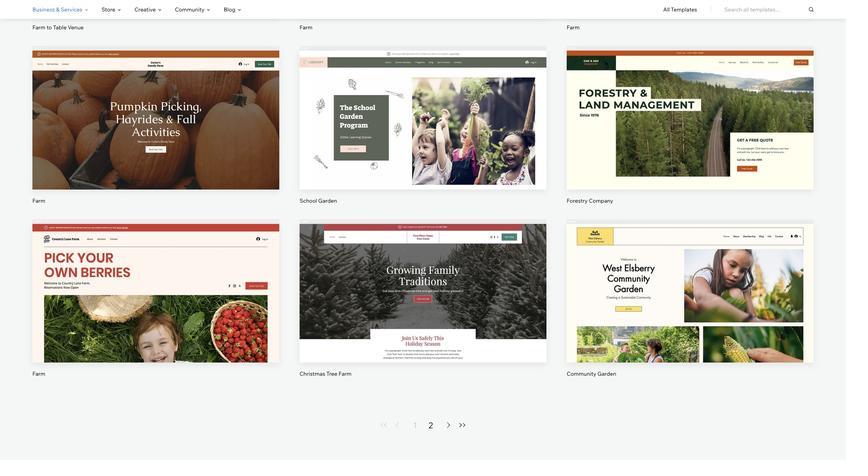 Task type: locate. For each thing, give the bounding box(es) containing it.
edit button inside "forestry company" group
[[674, 102, 706, 118]]

garden inside group
[[318, 197, 337, 204]]

all
[[663, 6, 670, 13]]

forestry company group
[[567, 46, 814, 205]]

school garden group
[[300, 46, 547, 205]]

view button for forestry
[[674, 125, 706, 141]]

view for school
[[417, 130, 429, 136]]

view
[[150, 130, 162, 136], [417, 130, 429, 136], [684, 130, 697, 136], [150, 303, 162, 310], [417, 303, 429, 310], [684, 303, 697, 310]]

christmas tree farm group
[[300, 219, 547, 378]]

view inside christmas tree farm "group"
[[417, 303, 429, 310]]

farm inside "group"
[[339, 371, 352, 378]]

view button for community
[[674, 298, 706, 315]]

2 vertical spatial farming & gardening website templates - farm image
[[32, 224, 279, 363]]

community for community
[[175, 6, 205, 13]]

view button inside school garden group
[[407, 125, 439, 141]]

None search field
[[725, 0, 814, 19]]

view button inside community garden group
[[674, 298, 706, 315]]

farming & gardening website templates - farm image
[[567, 0, 814, 16], [32, 51, 279, 190], [32, 224, 279, 363]]

0 vertical spatial farming & gardening website templates - farm image
[[567, 0, 814, 16]]

edit inside christmas tree farm "group"
[[418, 280, 428, 287]]

view inside "forestry company" group
[[684, 130, 697, 136]]

edit inside school garden group
[[418, 107, 428, 114]]

0 horizontal spatial garden
[[318, 197, 337, 204]]

0 vertical spatial garden
[[318, 197, 337, 204]]

blog
[[224, 6, 235, 13]]

0 vertical spatial community
[[175, 6, 205, 13]]

1 horizontal spatial community
[[567, 371, 596, 378]]

edit button
[[140, 102, 172, 118], [407, 102, 439, 118], [674, 102, 706, 118], [140, 275, 172, 292], [407, 275, 439, 292], [674, 275, 706, 292]]

community
[[175, 6, 205, 13], [567, 371, 596, 378]]

1 vertical spatial community
[[567, 371, 596, 378]]

view button inside "forestry company" group
[[674, 125, 706, 141]]

view for christmas
[[417, 303, 429, 310]]

edit inside community garden group
[[685, 280, 695, 287]]

view inside community garden group
[[684, 303, 697, 310]]

edit for school
[[418, 107, 428, 114]]

garden inside group
[[598, 371, 616, 378]]

farm
[[32, 24, 45, 31], [300, 24, 313, 31], [567, 24, 580, 31], [32, 197, 45, 204], [32, 371, 45, 378], [339, 371, 352, 378]]

services
[[61, 6, 82, 13]]

1 vertical spatial garden
[[598, 371, 616, 378]]

community for community garden
[[567, 371, 596, 378]]

garden
[[318, 197, 337, 204], [598, 371, 616, 378]]

edit button inside community garden group
[[674, 275, 706, 292]]

to
[[47, 24, 52, 31]]

edit inside "forestry company" group
[[685, 107, 695, 114]]

company
[[589, 197, 613, 204]]

farming & gardening website templates - farm to table venue image
[[32, 0, 279, 16]]

view inside school garden group
[[417, 130, 429, 136]]

0 horizontal spatial community
[[175, 6, 205, 13]]

templates
[[671, 6, 697, 13]]

1 horizontal spatial garden
[[598, 371, 616, 378]]

farm to table venue
[[32, 24, 84, 31]]

edit
[[151, 107, 161, 114], [418, 107, 428, 114], [685, 107, 695, 114], [151, 280, 161, 287], [418, 280, 428, 287], [685, 280, 695, 287]]

2 link
[[429, 421, 433, 431]]

0 vertical spatial farm group
[[567, 0, 814, 31]]

farm group
[[567, 0, 814, 31], [32, 46, 279, 205], [32, 219, 279, 378]]

edit button inside christmas tree farm "group"
[[407, 275, 439, 292]]

farm group containing farm
[[567, 0, 814, 31]]

view for forestry
[[684, 130, 697, 136]]

edit button inside school garden group
[[407, 102, 439, 118]]

view button inside christmas tree farm "group"
[[407, 298, 439, 315]]

community inside group
[[567, 371, 596, 378]]

&
[[56, 6, 60, 13]]

community inside categories by subject element
[[175, 6, 205, 13]]

view button
[[140, 125, 172, 141], [407, 125, 439, 141], [674, 125, 706, 141], [140, 298, 172, 315], [407, 298, 439, 315], [674, 298, 706, 315]]

garden for school garden
[[318, 197, 337, 204]]

2
[[429, 421, 433, 431]]



Task type: describe. For each thing, give the bounding box(es) containing it.
forestry
[[567, 197, 588, 204]]

farm inside group
[[32, 24, 45, 31]]

christmas tree farm
[[300, 371, 352, 378]]

forestry company
[[567, 197, 613, 204]]

last page image
[[458, 424, 466, 428]]

view for community
[[684, 303, 697, 310]]

view button for christmas
[[407, 298, 439, 315]]

edit for forestry
[[685, 107, 695, 114]]

farming & gardening website templates - school garden image
[[300, 51, 547, 190]]

view button for school
[[407, 125, 439, 141]]

christmas
[[300, 371, 325, 378]]

farming & gardening website templates - christmas tree farm image
[[300, 224, 547, 363]]

categories by subject element
[[32, 0, 241, 19]]

school
[[300, 197, 317, 204]]

business & services
[[32, 6, 82, 13]]

tree
[[326, 371, 337, 378]]

1 vertical spatial farm group
[[32, 46, 279, 205]]

next page image
[[445, 423, 453, 429]]

farm to table venue group
[[32, 0, 279, 31]]

Search search field
[[725, 0, 814, 19]]

edit button for christmas
[[407, 275, 439, 292]]

community garden group
[[567, 219, 814, 378]]

edit button for community
[[674, 275, 706, 292]]

venue
[[68, 24, 84, 31]]

farming & gardening website templates - forestry company image
[[567, 51, 814, 190]]

business
[[32, 6, 55, 13]]

all templates
[[663, 6, 697, 13]]

edit for community
[[685, 280, 695, 287]]

categories. use the left and right arrow keys to navigate the menu element
[[0, 0, 846, 19]]

2 vertical spatial farm group
[[32, 219, 279, 378]]

edit button for school
[[407, 102, 439, 118]]

garden for community garden
[[598, 371, 616, 378]]

store
[[102, 6, 115, 13]]

1 vertical spatial farming & gardening website templates - farm image
[[32, 51, 279, 190]]

farming & gardening website templates - community garden image
[[567, 224, 814, 363]]

edit button for forestry
[[674, 102, 706, 118]]

table
[[53, 24, 67, 31]]

all templates link
[[663, 0, 697, 19]]

edit for christmas
[[418, 280, 428, 287]]

1
[[413, 421, 417, 431]]

creative
[[135, 6, 156, 13]]

community garden
[[567, 371, 616, 378]]

school garden
[[300, 197, 337, 204]]



Task type: vqa. For each thing, say whether or not it's contained in the screenshot.
Edit button related to Forestry
yes



